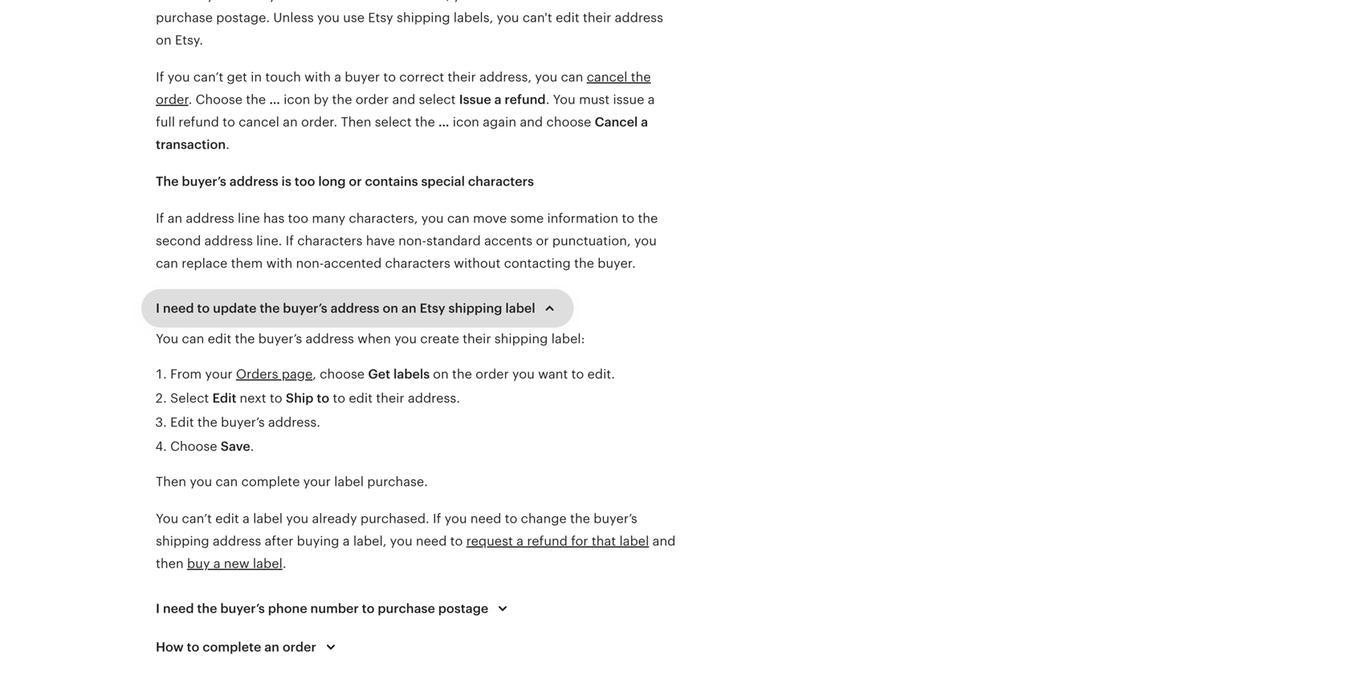 Task type: locate. For each thing, give the bounding box(es) containing it.
shipping down information,
[[397, 10, 450, 25]]

with inside if an address line has too many characters, you can move some information to the second address line. if characters have non-standard accents or punctuation, you can replace them with non-accented characters without contacting the buyer.
[[266, 256, 293, 271]]

0 horizontal spatial etsy
[[368, 10, 394, 25]]

1 horizontal spatial icon
[[453, 115, 480, 129]]

etsy
[[368, 10, 394, 25], [420, 301, 446, 316]]

0 horizontal spatial cancel
[[239, 115, 280, 129]]

edit the buyer's address.
[[170, 415, 321, 430]]

the inside i need the buyer's phone number to purchase postage dropdown button
[[197, 602, 217, 616]]

use
[[505, 0, 527, 2], [343, 10, 365, 25]]

number
[[311, 602, 359, 616]]

their up unless
[[295, 0, 324, 2]]

choose down get
[[196, 92, 243, 107]]

a right request on the bottom left of the page
[[517, 534, 524, 549]]

2 vertical spatial and
[[653, 534, 676, 549]]

0 vertical spatial you
[[553, 92, 576, 107]]

address inside dropdown button
[[331, 301, 380, 316]]

0 horizontal spatial then
[[156, 475, 186, 489]]

use right unless
[[343, 10, 365, 25]]

shipping
[[397, 10, 450, 25], [449, 301, 503, 316], [495, 332, 548, 346], [156, 534, 209, 549]]

save
[[221, 440, 250, 454]]

etsy down information,
[[368, 10, 394, 25]]

… down touch
[[270, 92, 280, 107]]

select inside the . you must issue a full refund to cancel an order. then select the
[[375, 115, 412, 129]]

with down line.
[[266, 256, 293, 271]]

2 i from the top
[[156, 602, 160, 616]]

buy
[[187, 557, 210, 571]]

order down phone
[[283, 640, 317, 655]]

1 vertical spatial choose
[[170, 440, 217, 454]]

0 vertical spatial information
[[558, 0, 630, 2]]

the inside cancel the order
[[631, 70, 651, 84]]

refund
[[505, 92, 546, 107], [179, 115, 219, 129], [527, 534, 568, 549]]

you can edit the buyer's address when you create their shipping label:
[[156, 332, 585, 346]]

their down from your orders page , choose get labels on the order you want to edit.
[[376, 391, 405, 406]]

1 horizontal spatial characters
[[385, 256, 451, 271]]

0 vertical spatial on
[[156, 33, 172, 47]]

an up the second
[[168, 211, 183, 226]]

0 vertical spatial purchase
[[156, 10, 213, 25]]

select down . choose the … icon by the order and select issue a refund
[[375, 115, 412, 129]]

1 vertical spatial your
[[303, 475, 331, 489]]

with
[[305, 70, 331, 84], [266, 256, 293, 271]]

1 vertical spatial refund
[[179, 115, 219, 129]]

0 horizontal spatial choose
[[320, 367, 365, 382]]

refund up "… icon again and choose"
[[505, 92, 546, 107]]

them
[[231, 256, 263, 271]]

characters down the 'many' on the left of page
[[297, 234, 363, 248]]

label
[[506, 301, 536, 316], [334, 475, 364, 489], [253, 512, 283, 526], [620, 534, 649, 549], [253, 557, 283, 571]]

1 vertical spatial with
[[266, 256, 293, 271]]

address. down the labels
[[408, 391, 460, 406]]

0 horizontal spatial on
[[156, 33, 172, 47]]

you
[[269, 0, 292, 2], [454, 0, 476, 2], [317, 10, 340, 25], [497, 10, 519, 25], [168, 70, 190, 84], [535, 70, 558, 84], [422, 211, 444, 226], [635, 234, 657, 248], [395, 332, 417, 346], [513, 367, 535, 382], [190, 475, 212, 489], [286, 512, 309, 526], [445, 512, 467, 526], [390, 534, 413, 549]]

information for their
[[558, 0, 630, 2]]

. down edit the buyer's address.
[[250, 440, 254, 454]]

update
[[213, 301, 257, 316]]

orders page link
[[236, 367, 313, 382]]

0 vertical spatial buyer
[[191, 0, 226, 2]]

1 vertical spatial i
[[156, 602, 160, 616]]

purchase up 'etsy.'
[[156, 10, 213, 25]]

if inside you can't edit a label you already purchased. if you need to change the buyer's shipping address after buying a label, you need to
[[433, 512, 441, 526]]

to inside if an address line has too many characters, you can move some information to the second address line. if characters have non-standard accents or punctuation, you can replace them with non-accented characters without contacting the buyer.
[[622, 211, 635, 226]]

edit.
[[588, 367, 615, 382]]

purchase.
[[367, 475, 428, 489]]

1 horizontal spatial non-
[[399, 234, 427, 248]]

i up how
[[156, 602, 160, 616]]

on up when
[[383, 301, 399, 316]]

0 vertical spatial your
[[205, 367, 233, 382]]

0 horizontal spatial use
[[343, 10, 365, 25]]

that inside if the buyer sends you their correct information, you can use that information to purchase postage. unless you use etsy shipping labels, you can't edit their address on etsy.
[[530, 0, 555, 2]]

label down contacting
[[506, 301, 536, 316]]

1 vertical spatial you
[[156, 332, 179, 346]]

1 horizontal spatial or
[[536, 234, 549, 248]]

for
[[571, 534, 589, 549]]

to inside the . you must issue a full refund to cancel an order. then select the
[[223, 115, 235, 129]]

non- down the 'many' on the left of page
[[296, 256, 324, 271]]

can't left get
[[193, 70, 224, 84]]

correct up the . you must issue a full refund to cancel an order. then select the
[[400, 70, 444, 84]]

0 horizontal spatial edit
[[170, 415, 194, 430]]

1 horizontal spatial choose
[[547, 115, 592, 129]]

on
[[156, 33, 172, 47], [383, 301, 399, 316], [433, 367, 449, 382]]

0 vertical spatial …
[[270, 92, 280, 107]]

that up can't
[[530, 0, 555, 2]]

1 vertical spatial too
[[288, 211, 309, 226]]

0 vertical spatial and
[[393, 92, 416, 107]]

an left order.
[[283, 115, 298, 129]]

want
[[538, 367, 568, 382]]

you left can't
[[497, 10, 519, 25]]

or up contacting
[[536, 234, 549, 248]]

you down choose save .
[[190, 475, 212, 489]]

complete right how
[[203, 640, 261, 655]]

,
[[313, 367, 317, 382]]

characters,
[[349, 211, 418, 226]]

0 horizontal spatial and
[[393, 92, 416, 107]]

can up must at the top left
[[561, 70, 584, 84]]

0 vertical spatial that
[[530, 0, 555, 2]]

1 horizontal spatial then
[[341, 115, 372, 129]]

create
[[420, 332, 460, 346]]

the
[[156, 174, 179, 189]]

2 horizontal spatial characters
[[468, 174, 534, 189]]

too right has
[[288, 211, 309, 226]]

complete inside the how to complete an order dropdown button
[[203, 640, 261, 655]]

1 horizontal spatial use
[[505, 0, 527, 2]]

accents
[[484, 234, 533, 248]]

you inside you can't edit a label you already purchased. if you need to change the buyer's shipping address after buying a label, you need to
[[156, 512, 179, 526]]

1 vertical spatial non-
[[296, 256, 324, 271]]

1 horizontal spatial …
[[439, 115, 450, 129]]

1 horizontal spatial etsy
[[420, 301, 446, 316]]

0 vertical spatial with
[[305, 70, 331, 84]]

. for . choose the … icon by the order and select issue a refund
[[188, 92, 192, 107]]

buyer's inside you can't edit a label you already purchased. if you need to change the buyer's shipping address after buying a label, you need to
[[594, 512, 638, 526]]

or right the long
[[349, 174, 362, 189]]

2 vertical spatial you
[[156, 512, 179, 526]]

buyer's up request a refund for that label link
[[594, 512, 638, 526]]

0 vertical spatial refund
[[505, 92, 546, 107]]

a inside cancel a transaction
[[641, 115, 649, 129]]

then inside the . you must issue a full refund to cancel an order. then select the
[[341, 115, 372, 129]]

2 horizontal spatial on
[[433, 367, 449, 382]]

edit right can't
[[556, 10, 580, 25]]

information
[[558, 0, 630, 2], [548, 211, 619, 226]]

you down 'etsy.'
[[168, 70, 190, 84]]

1 horizontal spatial correct
[[400, 70, 444, 84]]

an inside if an address line has too many characters, you can move some information to the second address line. if characters have non-standard accents or punctuation, you can replace them with non-accented characters without contacting the buyer.
[[168, 211, 183, 226]]

if
[[156, 0, 164, 2], [156, 70, 164, 84], [156, 211, 164, 226], [286, 234, 294, 248], [433, 512, 441, 526]]

if you can't get in touch with a buyer to correct their address, you can
[[156, 70, 587, 84]]

some
[[511, 211, 544, 226]]

0 vertical spatial then
[[341, 115, 372, 129]]

you left must at the top left
[[553, 92, 576, 107]]

their
[[295, 0, 324, 2], [583, 10, 612, 25], [448, 70, 476, 84], [463, 332, 491, 346], [376, 391, 405, 406]]

can up from
[[182, 332, 204, 346]]

1 horizontal spatial edit
[[213, 391, 237, 406]]

a down issue at the left top of page
[[641, 115, 649, 129]]

that
[[530, 0, 555, 2], [592, 534, 616, 549]]

you right unless
[[317, 10, 340, 25]]

0 vertical spatial i
[[156, 301, 160, 316]]

etsy up create
[[420, 301, 446, 316]]

order inside dropdown button
[[283, 640, 317, 655]]

how
[[156, 640, 184, 655]]

0 horizontal spatial that
[[530, 0, 555, 2]]

0 horizontal spatial non-
[[296, 256, 324, 271]]

information,
[[375, 0, 450, 2]]

the inside i need to update the buyer's address on an etsy shipping label dropdown button
[[260, 301, 280, 316]]

edit down update
[[208, 332, 232, 346]]

1 vertical spatial correct
[[400, 70, 444, 84]]

. inside the . you must issue a full refund to cancel an order. then select the
[[546, 92, 550, 107]]

you right address,
[[535, 70, 558, 84]]

complete
[[242, 475, 300, 489], [203, 640, 261, 655]]

non- right "have"
[[399, 234, 427, 248]]

touch
[[266, 70, 301, 84]]

select
[[419, 92, 456, 107], [375, 115, 412, 129]]

a
[[334, 70, 342, 84], [495, 92, 502, 107], [648, 92, 655, 107], [641, 115, 649, 129], [243, 512, 250, 526], [343, 534, 350, 549], [517, 534, 524, 549], [214, 557, 221, 571]]

. for . you must issue a full refund to cancel an order. then select the
[[546, 92, 550, 107]]

buyer's
[[182, 174, 227, 189], [283, 301, 328, 316], [258, 332, 302, 346], [221, 415, 265, 430], [594, 512, 638, 526], [220, 602, 265, 616]]

1 vertical spatial can't
[[182, 512, 212, 526]]

0 vertical spatial select
[[419, 92, 456, 107]]

edit inside you can't edit a label you already purchased. if you need to change the buyer's shipping address after buying a label, you need to
[[215, 512, 239, 526]]

2 horizontal spatial and
[[653, 534, 676, 549]]

1 vertical spatial etsy
[[420, 301, 446, 316]]

use up can't
[[505, 0, 527, 2]]

1 vertical spatial buyer
[[345, 70, 380, 84]]

full
[[156, 115, 175, 129]]

if for if the buyer sends you their correct information, you can use that information to purchase postage. unless you use etsy shipping labels, you can't edit their address on etsy.
[[156, 0, 164, 2]]

correct
[[327, 0, 372, 2], [400, 70, 444, 84]]

shipping down without on the top of page
[[449, 301, 503, 316]]

can up labels,
[[480, 0, 502, 2]]

characters
[[468, 174, 534, 189], [297, 234, 363, 248], [385, 256, 451, 271]]

can't
[[193, 70, 224, 84], [182, 512, 212, 526]]

can inside if the buyer sends you their correct information, you can use that information to purchase postage. unless you use etsy shipping labels, you can't edit their address on etsy.
[[480, 0, 502, 2]]

1 vertical spatial on
[[383, 301, 399, 316]]

label up after
[[253, 512, 283, 526]]

0 horizontal spatial your
[[205, 367, 233, 382]]

a right issue at the left top of page
[[648, 92, 655, 107]]

0 vertical spatial icon
[[284, 92, 310, 107]]

order
[[156, 92, 188, 107], [356, 92, 389, 107], [476, 367, 509, 382], [283, 640, 317, 655]]

too inside if an address line has too many characters, you can move some information to the second address line. if characters have non-standard accents or punctuation, you can replace them with non-accented characters without contacting the buyer.
[[288, 211, 309, 226]]

the inside the . you must issue a full refund to cancel an order. then select the
[[415, 115, 435, 129]]

on left 'etsy.'
[[156, 33, 172, 47]]

can
[[480, 0, 502, 2], [561, 70, 584, 84], [447, 211, 470, 226], [156, 256, 178, 271], [182, 332, 204, 346], [216, 475, 238, 489]]

0 horizontal spatial icon
[[284, 92, 310, 107]]

1 vertical spatial purchase
[[378, 602, 435, 616]]

1 i from the top
[[156, 301, 160, 316]]

1 vertical spatial address.
[[268, 415, 321, 430]]

1 horizontal spatial with
[[305, 70, 331, 84]]

shipping inside you can't edit a label you already purchased. if you need to change the buyer's shipping address after buying a label, you need to
[[156, 534, 209, 549]]

can't up buy
[[182, 512, 212, 526]]

i
[[156, 301, 160, 316], [156, 602, 160, 616]]

1 vertical spatial choose
[[320, 367, 365, 382]]

buyer up . choose the … icon by the order and select issue a refund
[[345, 70, 380, 84]]

information inside if an address line has too many characters, you can move some information to the second address line. if characters have non-standard accents or punctuation, you can replace them with non-accented characters without contacting the buyer.
[[548, 211, 619, 226]]

0 horizontal spatial buyer
[[191, 0, 226, 2]]

1 horizontal spatial on
[[383, 301, 399, 316]]

0 horizontal spatial or
[[349, 174, 362, 189]]

1 vertical spatial information
[[548, 211, 619, 226]]

choose left save at the left
[[170, 440, 217, 454]]

a inside the . you must issue a full refund to cancel an order. then select the
[[648, 92, 655, 107]]

characters down standard
[[385, 256, 451, 271]]

0 horizontal spatial characters
[[297, 234, 363, 248]]

2 vertical spatial characters
[[385, 256, 451, 271]]

a right buy
[[214, 557, 221, 571]]

must
[[579, 92, 610, 107]]

0 vertical spatial address.
[[408, 391, 460, 406]]

your right from
[[205, 367, 233, 382]]

2 vertical spatial refund
[[527, 534, 568, 549]]

buyer
[[191, 0, 226, 2], [345, 70, 380, 84]]

label up already in the left bottom of the page
[[334, 475, 364, 489]]

from
[[170, 367, 202, 382]]

information inside if the buyer sends you their correct information, you can use that information to purchase postage. unless you use etsy shipping labels, you can't edit their address on etsy.
[[558, 0, 630, 2]]

with up by
[[305, 70, 331, 84]]

too right is
[[295, 174, 315, 189]]

need down purchased.
[[416, 534, 447, 549]]

has
[[263, 211, 285, 226]]

if inside if the buyer sends you their correct information, you can use that information to purchase postage. unless you use etsy shipping labels, you can't edit their address on etsy.
[[156, 0, 164, 2]]

address inside you can't edit a label you already purchased. if you need to change the buyer's shipping address after buying a label, you need to
[[213, 534, 261, 549]]

you up labels,
[[454, 0, 476, 2]]

i down the second
[[156, 301, 160, 316]]

to
[[633, 0, 646, 2], [384, 70, 396, 84], [223, 115, 235, 129], [622, 211, 635, 226], [197, 301, 210, 316], [572, 367, 584, 382], [270, 391, 283, 406], [317, 391, 330, 406], [333, 391, 346, 406], [505, 512, 518, 526], [451, 534, 463, 549], [362, 602, 375, 616], [187, 640, 200, 655]]

0 horizontal spatial purchase
[[156, 10, 213, 25]]

buyer up postage.
[[191, 0, 226, 2]]

that right for
[[592, 534, 616, 549]]

0 vertical spatial too
[[295, 174, 315, 189]]

1 horizontal spatial and
[[520, 115, 543, 129]]

. up "… icon again and choose"
[[546, 92, 550, 107]]

1 vertical spatial or
[[536, 234, 549, 248]]

0 horizontal spatial correct
[[327, 0, 372, 2]]

sends
[[230, 0, 266, 2]]

0 horizontal spatial select
[[375, 115, 412, 129]]

on right the labels
[[433, 367, 449, 382]]

you can't edit a label you already purchased. if you need to change the buyer's shipping address after buying a label, you need to
[[156, 512, 638, 549]]

icon down "issue"
[[453, 115, 480, 129]]

characters up the move
[[468, 174, 534, 189]]

0 vertical spatial cancel
[[587, 70, 628, 84]]

etsy.
[[175, 33, 203, 47]]

buyer's up save at the left
[[221, 415, 265, 430]]

refund down change
[[527, 534, 568, 549]]

can down save at the left
[[216, 475, 238, 489]]

icon
[[284, 92, 310, 107], [453, 115, 480, 129]]

you up then
[[156, 512, 179, 526]]

0 horizontal spatial with
[[266, 256, 293, 271]]

their right can't
[[583, 10, 612, 25]]

non-
[[399, 234, 427, 248], [296, 256, 324, 271]]

0 vertical spatial etsy
[[368, 10, 394, 25]]

cancel up must at the top left
[[587, 70, 628, 84]]

and
[[393, 92, 416, 107], [520, 115, 543, 129], [653, 534, 676, 549]]

line.
[[256, 234, 282, 248]]

address,
[[480, 70, 532, 84]]

0 vertical spatial non-
[[399, 234, 427, 248]]

choose right ,
[[320, 367, 365, 382]]

move
[[473, 211, 507, 226]]

1 vertical spatial cancel
[[239, 115, 280, 129]]

edit down select
[[170, 415, 194, 430]]

special
[[421, 174, 465, 189]]

0 horizontal spatial …
[[270, 92, 280, 107]]

…
[[270, 92, 280, 107], [439, 115, 450, 129]]

0 vertical spatial correct
[[327, 0, 372, 2]]

correct left information,
[[327, 0, 372, 2]]

your up already in the left bottom of the page
[[303, 475, 331, 489]]

1 vertical spatial select
[[375, 115, 412, 129]]

… down cancel the order "link"
[[439, 115, 450, 129]]

get
[[227, 70, 247, 84]]

1 horizontal spatial address.
[[408, 391, 460, 406]]

you
[[553, 92, 576, 107], [156, 332, 179, 346], [156, 512, 179, 526]]

then down choose save .
[[156, 475, 186, 489]]

an up you can edit the buyer's address when you create their shipping label:
[[402, 301, 417, 316]]

you up unless
[[269, 0, 292, 2]]

too
[[295, 174, 315, 189], [288, 211, 309, 226]]

the buyer's address is too long or contains special characters
[[156, 174, 534, 189]]

i for i need the buyer's phone number to purchase postage
[[156, 602, 160, 616]]

1 horizontal spatial cancel
[[587, 70, 628, 84]]



Task type: describe. For each thing, give the bounding box(es) containing it.
buy a new label link
[[187, 557, 283, 571]]

0 vertical spatial choose
[[196, 92, 243, 107]]

long
[[318, 174, 346, 189]]

if an address line has too many characters, you can move some information to the second address line. if characters have non-standard accents or punctuation, you can replace them with non-accented characters without contacting the buyer.
[[156, 211, 658, 271]]

i need to update the buyer's address on an etsy shipping label
[[156, 301, 536, 316]]

1 vertical spatial that
[[592, 534, 616, 549]]

buyer's right the
[[182, 174, 227, 189]]

i need the buyer's phone number to purchase postage button
[[141, 590, 527, 628]]

information for punctuation,
[[548, 211, 619, 226]]

request a refund for that label link
[[467, 534, 649, 549]]

0 vertical spatial edit
[[213, 391, 237, 406]]

correct inside if the buyer sends you their correct information, you can use that information to purchase postage. unless you use etsy shipping labels, you can't edit their address on etsy.
[[327, 0, 372, 2]]

have
[[366, 234, 395, 248]]

on inside i need to update the buyer's address on an etsy shipping label dropdown button
[[383, 301, 399, 316]]

choose save .
[[170, 440, 254, 454]]

orders
[[236, 367, 278, 382]]

you down purchased.
[[390, 534, 413, 549]]

next
[[240, 391, 267, 406]]

without
[[454, 256, 501, 271]]

a left label,
[[343, 534, 350, 549]]

1 horizontal spatial your
[[303, 475, 331, 489]]

order down if you can't get in touch with a buyer to correct their address, you can at the left top
[[356, 92, 389, 107]]

shipping left label:
[[495, 332, 548, 346]]

transaction
[[156, 137, 226, 152]]

0 vertical spatial choose
[[547, 115, 592, 129]]

you up request on the bottom left of the page
[[445, 512, 467, 526]]

again
[[483, 115, 517, 129]]

if for if you can't get in touch with a buyer to correct their address, you can
[[156, 70, 164, 84]]

purchase inside if the buyer sends you their correct information, you can use that information to purchase postage. unless you use etsy shipping labels, you can't edit their address on etsy.
[[156, 10, 213, 25]]

0 vertical spatial can't
[[193, 70, 224, 84]]

buyer.
[[598, 256, 636, 271]]

if the buyer sends you their correct information, you can use that information to purchase postage. unless you use etsy shipping labels, you can't edit their address on etsy.
[[156, 0, 664, 47]]

1 vertical spatial and
[[520, 115, 543, 129]]

refund inside the . you must issue a full refund to cancel an order. then select the
[[179, 115, 219, 129]]

0 horizontal spatial address.
[[268, 415, 321, 430]]

cancel a transaction
[[156, 115, 649, 152]]

cancel the order
[[156, 70, 651, 107]]

postage.
[[216, 10, 270, 25]]

need up how
[[163, 602, 194, 616]]

1 vertical spatial icon
[[453, 115, 480, 129]]

need down replace
[[163, 301, 194, 316]]

i need to update the buyer's address on an etsy shipping label button
[[141, 289, 574, 328]]

postage
[[439, 602, 489, 616]]

buying
[[297, 534, 340, 549]]

then you can complete your label purchase.
[[156, 475, 428, 489]]

1 vertical spatial then
[[156, 475, 186, 489]]

1 vertical spatial characters
[[297, 234, 363, 248]]

their up "issue"
[[448, 70, 476, 84]]

… icon again and choose
[[439, 115, 595, 129]]

label inside dropdown button
[[506, 301, 536, 316]]

replace
[[182, 256, 228, 271]]

already
[[312, 512, 357, 526]]

edit down get
[[349, 391, 373, 406]]

request a refund for that label
[[467, 534, 649, 549]]

get
[[368, 367, 391, 382]]

cancel inside the . you must issue a full refund to cancel an order. then select the
[[239, 115, 280, 129]]

you right when
[[395, 332, 417, 346]]

a up again
[[495, 92, 502, 107]]

on inside if the buyer sends you their correct information, you can use that information to purchase postage. unless you use etsy shipping labels, you can't edit their address on etsy.
[[156, 33, 172, 47]]

i need the buyer's phone number to purchase postage
[[156, 602, 489, 616]]

or inside if an address line has too many characters, you can move some information to the second address line. if characters have non-standard accents or punctuation, you can replace them with non-accented characters without contacting the buyer.
[[536, 234, 549, 248]]

can down the second
[[156, 256, 178, 271]]

how to complete an order button
[[141, 628, 355, 667]]

the inside you can't edit a label you already purchased. if you need to change the buyer's shipping address after buying a label, you need to
[[570, 512, 591, 526]]

you for you can't edit a label you already purchased. if you need to change the buyer's shipping address after buying a label, you need to
[[156, 512, 179, 526]]

if for if an address line has too many characters, you can move some information to the second address line. if characters have non-standard accents or punctuation, you can replace them with non-accented characters without contacting the buyer.
[[156, 211, 164, 226]]

can't inside you can't edit a label you already purchased. if you need to change the buyer's shipping address after buying a label, you need to
[[182, 512, 212, 526]]

edit inside if the buyer sends you their correct information, you can use that information to purchase postage. unless you use etsy shipping labels, you can't edit their address on etsy.
[[556, 10, 580, 25]]

cancel inside cancel the order
[[587, 70, 628, 84]]

you up buyer.
[[635, 234, 657, 248]]

you up standard
[[422, 211, 444, 226]]

. you must issue a full refund to cancel an order. then select the
[[156, 92, 655, 129]]

new
[[224, 557, 250, 571]]

a up . choose the … icon by the order and select issue a refund
[[334, 70, 342, 84]]

page
[[282, 367, 313, 382]]

0 vertical spatial use
[[505, 0, 527, 2]]

buyer's up orders page link
[[258, 332, 302, 346]]

an inside the . you must issue a full refund to cancel an order. then select the
[[283, 115, 298, 129]]

select
[[170, 391, 209, 406]]

address inside if the buyer sends you their correct information, you can use that information to purchase postage. unless you use etsy shipping labels, you can't edit their address on etsy.
[[615, 10, 664, 25]]

shipping inside i need to update the buyer's address on an etsy shipping label dropdown button
[[449, 301, 503, 316]]

after
[[265, 534, 294, 549]]

1 horizontal spatial buyer
[[345, 70, 380, 84]]

labels
[[394, 367, 430, 382]]

order inside cancel the order
[[156, 92, 188, 107]]

i for i need to update the buyer's address on an etsy shipping label
[[156, 301, 160, 316]]

purchased.
[[361, 512, 430, 526]]

ship
[[286, 391, 314, 406]]

buy a new label .
[[187, 557, 286, 571]]

0 vertical spatial or
[[349, 174, 362, 189]]

. choose the … icon by the order and select issue a refund
[[188, 92, 546, 107]]

in
[[251, 70, 262, 84]]

issue
[[613, 92, 645, 107]]

second
[[156, 234, 201, 248]]

buyer's up the how to complete an order dropdown button
[[220, 602, 265, 616]]

can up standard
[[447, 211, 470, 226]]

you inside the . you must issue a full refund to cancel an order. then select the
[[553, 92, 576, 107]]

1 vertical spatial …
[[439, 115, 450, 129]]

contacting
[[504, 256, 571, 271]]

. down after
[[283, 557, 286, 571]]

1 horizontal spatial select
[[419, 92, 456, 107]]

from your orders page , choose get labels on the order you want to edit.
[[170, 367, 615, 382]]

label:
[[552, 332, 585, 346]]

the inside if the buyer sends you their correct information, you can use that information to purchase postage. unless you use etsy shipping labels, you can't edit their address on etsy.
[[168, 0, 188, 2]]

when
[[358, 332, 391, 346]]

phone
[[268, 602, 307, 616]]

etsy inside if the buyer sends you their correct information, you can use that information to purchase postage. unless you use etsy shipping labels, you can't edit their address on etsy.
[[368, 10, 394, 25]]

can't
[[523, 10, 553, 25]]

many
[[312, 211, 346, 226]]

issue
[[459, 92, 492, 107]]

. for .
[[226, 137, 230, 152]]

accented
[[324, 256, 382, 271]]

to inside if the buyer sends you their correct information, you can use that information to purchase postage. unless you use etsy shipping labels, you can't edit their address on etsy.
[[633, 0, 646, 2]]

purchase inside dropdown button
[[378, 602, 435, 616]]

label down after
[[253, 557, 283, 571]]

is
[[282, 174, 292, 189]]

order.
[[301, 115, 338, 129]]

0 vertical spatial complete
[[242, 475, 300, 489]]

label inside you can't edit a label you already purchased. if you need to change the buyer's shipping address after buying a label, you need to
[[253, 512, 283, 526]]

and inside the and then
[[653, 534, 676, 549]]

cancel the order link
[[156, 70, 651, 107]]

then
[[156, 557, 184, 571]]

line
[[238, 211, 260, 226]]

buyer's down accented
[[283, 301, 328, 316]]

contains
[[365, 174, 418, 189]]

0 vertical spatial characters
[[468, 174, 534, 189]]

select edit next to ship to to edit their address.
[[170, 391, 464, 406]]

change
[[521, 512, 567, 526]]

a up new
[[243, 512, 250, 526]]

cancel
[[595, 115, 638, 129]]

need up request on the bottom left of the page
[[471, 512, 502, 526]]

1 vertical spatial edit
[[170, 415, 194, 430]]

1 vertical spatial use
[[343, 10, 365, 25]]

you left want
[[513, 367, 535, 382]]

shipping inside if the buyer sends you their correct information, you can use that information to purchase postage. unless you use etsy shipping labels, you can't edit their address on etsy.
[[397, 10, 450, 25]]

order left want
[[476, 367, 509, 382]]

their right create
[[463, 332, 491, 346]]

an down phone
[[265, 640, 280, 655]]

and then
[[156, 534, 676, 571]]

2 vertical spatial on
[[433, 367, 449, 382]]

label,
[[353, 534, 387, 549]]

how to complete an order
[[156, 640, 317, 655]]

unless
[[273, 10, 314, 25]]

labels,
[[454, 10, 494, 25]]

punctuation,
[[553, 234, 631, 248]]

etsy inside dropdown button
[[420, 301, 446, 316]]

standard
[[427, 234, 481, 248]]

you up after
[[286, 512, 309, 526]]

buyer inside if the buyer sends you their correct information, you can use that information to purchase postage. unless you use etsy shipping labels, you can't edit their address on etsy.
[[191, 0, 226, 2]]

you for you can edit the buyer's address when you create their shipping label:
[[156, 332, 179, 346]]

label right for
[[620, 534, 649, 549]]



Task type: vqa. For each thing, say whether or not it's contained in the screenshot.
the middle see
no



